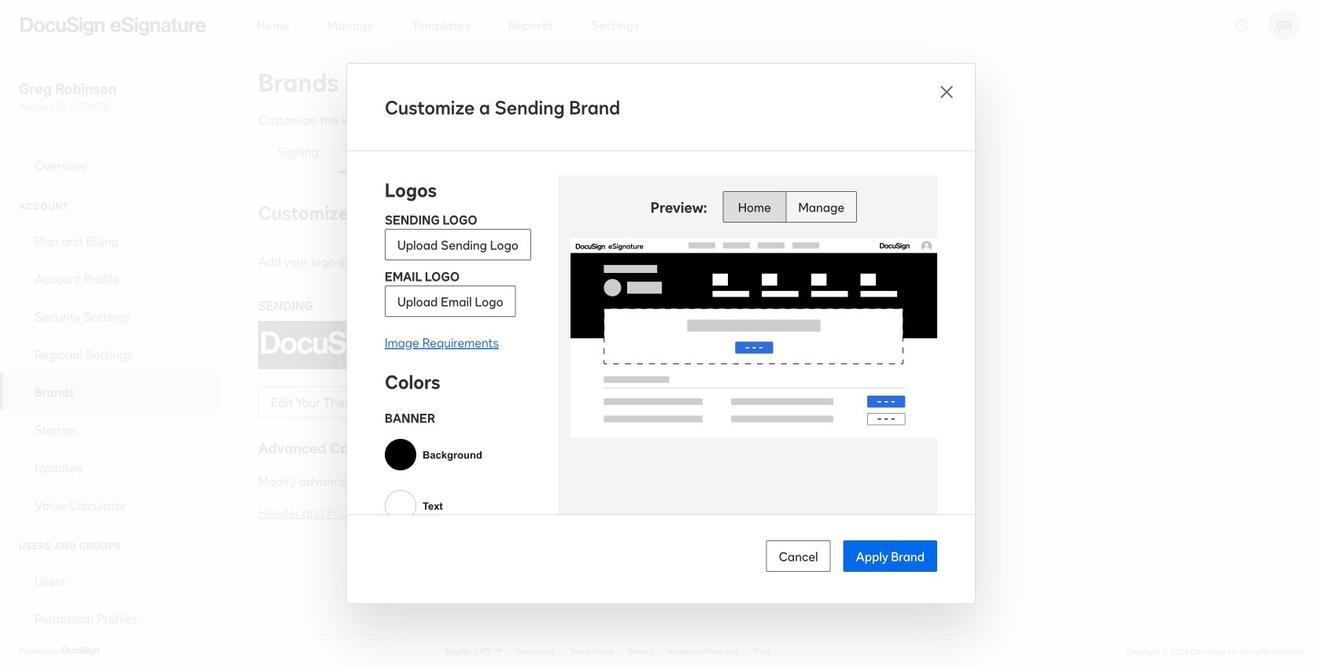 Task type: locate. For each thing, give the bounding box(es) containing it.
docusign image
[[62, 645, 101, 657]]

group
[[723, 191, 857, 223]]

sending logo image
[[258, 321, 392, 369]]

tab list
[[258, 129, 1285, 173]]

docusign admin image
[[20, 17, 206, 36]]



Task type: describe. For each thing, give the bounding box(es) containing it.
account element
[[0, 222, 220, 524]]

email logo image
[[416, 321, 549, 369]]

users and groups element
[[0, 562, 220, 668]]



Task type: vqa. For each thing, say whether or not it's contained in the screenshot.
DocuSign Admin IMAGE
yes



